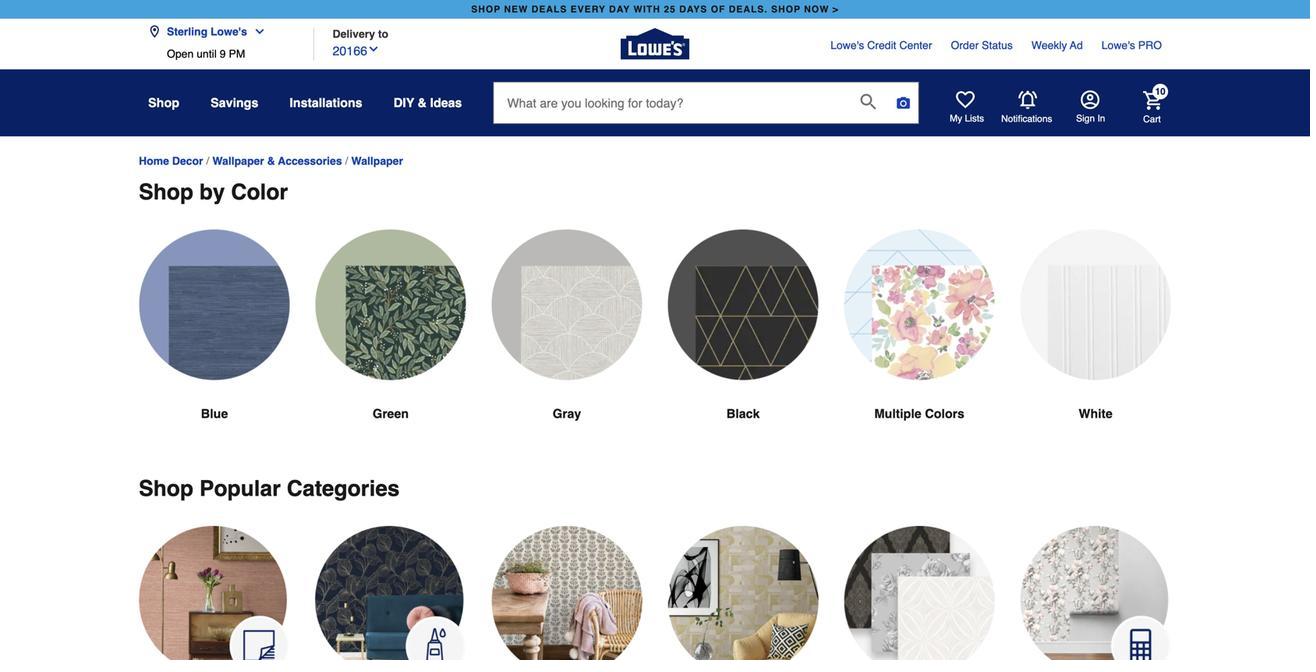 Task type: vqa. For each thing, say whether or not it's contained in the screenshot.
items, inside Lowe'S Free Shipping Is Available For Eligible Items, So Check Out The Shipping Options As You Shop. On The Product Detail Page, You'Ll See Shipping Indicated In The Fulfillment Options Before You Add The Item To Your Cart.
no



Task type: locate. For each thing, give the bounding box(es) containing it.
shop for shop popular categories
[[139, 477, 193, 502]]

shop down the open
[[148, 96, 179, 110]]

0 vertical spatial &
[[418, 96, 427, 110]]

multiple colors link
[[844, 230, 995, 461]]

decor
[[172, 155, 203, 167]]

credit
[[867, 39, 896, 51]]

wallpaper up color
[[212, 155, 264, 167]]

in
[[1098, 113, 1105, 124]]

shop
[[148, 96, 179, 110], [139, 180, 193, 205], [139, 477, 193, 502]]

white link
[[1020, 230, 1171, 461]]

my lists
[[950, 113, 984, 124]]

sterling
[[167, 25, 208, 38]]

status
[[982, 39, 1013, 51]]

0 horizontal spatial wallpaper
[[212, 155, 264, 167]]

& right diy at the left
[[418, 96, 427, 110]]

lowe's
[[211, 25, 247, 38], [831, 39, 864, 51], [1102, 39, 1135, 51]]

/
[[206, 155, 209, 167], [345, 155, 348, 167]]

installations
[[290, 96, 362, 110]]

chevron down image
[[247, 25, 266, 38], [367, 43, 380, 55]]

&
[[418, 96, 427, 110], [267, 155, 275, 167]]

lowe's for lowe's pro
[[1102, 39, 1135, 51]]

0 vertical spatial shop
[[148, 96, 179, 110]]

of
[[711, 4, 726, 15]]

lowe's up 9
[[211, 25, 247, 38]]

1 vertical spatial &
[[267, 155, 275, 167]]

/ left "wallpaper" link
[[345, 155, 348, 167]]

with
[[634, 4, 661, 15]]

wallpaper down diy at the left
[[351, 155, 403, 167]]

a green wallpaper swatch with a leaf design. image
[[315, 230, 466, 380]]

location image
[[148, 25, 161, 38]]

until
[[197, 48, 217, 60]]

0 horizontal spatial chevron down image
[[247, 25, 266, 38]]

lowe's for lowe's credit center
[[831, 39, 864, 51]]

camera image
[[896, 95, 911, 111]]

2 horizontal spatial lowe's
[[1102, 39, 1135, 51]]

0 horizontal spatial /
[[206, 155, 209, 167]]

0 vertical spatial chevron down image
[[247, 25, 266, 38]]

delivery
[[333, 28, 375, 40]]

1 horizontal spatial &
[[418, 96, 427, 110]]

1 vertical spatial chevron down image
[[367, 43, 380, 55]]

1 vertical spatial shop
[[139, 180, 193, 205]]

new
[[504, 4, 528, 15]]

a swatch of black wallpaper with a gold triangular pattern. image
[[668, 230, 819, 380]]

shop new deals every day with 25 days of deals. shop now >
[[471, 4, 839, 15]]

lowe's left pro at the top
[[1102, 39, 1135, 51]]

0 horizontal spatial lowe's
[[211, 25, 247, 38]]

2 shop from the left
[[771, 4, 801, 15]]

lowe's left credit
[[831, 39, 864, 51]]

weekly
[[1032, 39, 1067, 51]]

order status
[[951, 39, 1013, 51]]

my
[[950, 113, 962, 124]]

0 horizontal spatial &
[[267, 155, 275, 167]]

day
[[609, 4, 630, 15]]

lowe's home improvement account image
[[1081, 90, 1100, 109]]

black and white floral wallpaper in a dining area with a light wood table. image
[[491, 526, 643, 661]]

black
[[727, 407, 760, 421]]

>
[[833, 4, 839, 15]]

2 vertical spatial shop
[[139, 477, 193, 502]]

diy & ideas
[[394, 96, 462, 110]]

1 horizontal spatial lowe's
[[831, 39, 864, 51]]

1 horizontal spatial chevron down image
[[367, 43, 380, 55]]

lowe's inside button
[[211, 25, 247, 38]]

shop for shop by color
[[139, 180, 193, 205]]

chevron down image inside 20166 button
[[367, 43, 380, 55]]

color
[[231, 180, 288, 205]]

blue link
[[139, 230, 290, 461]]

diy & ideas button
[[394, 89, 462, 117]]

now
[[804, 4, 829, 15]]

wallpaper
[[212, 155, 264, 167], [351, 155, 403, 167]]

search image
[[861, 94, 876, 109]]

shop
[[471, 4, 501, 15], [771, 4, 801, 15]]

colors
[[925, 407, 965, 421]]

& up color
[[267, 155, 275, 167]]

a multicolor floral wallpaper swatch. image
[[844, 230, 995, 380]]

shop left now
[[771, 4, 801, 15]]

1 horizontal spatial shop
[[771, 4, 801, 15]]

pro
[[1138, 39, 1162, 51]]

a sitting area with pale yellow geometric patterned wallpaper and a yellow accent chair. image
[[668, 526, 819, 661]]

shop down home decor link
[[139, 180, 193, 205]]

home decor link
[[139, 155, 203, 167]]

categories
[[287, 477, 400, 502]]

by
[[199, 180, 225, 205]]

1 horizontal spatial wallpaper
[[351, 155, 403, 167]]

0 horizontal spatial shop
[[471, 4, 501, 15]]

lowe's home improvement cart image
[[1143, 91, 1162, 110]]

shop by color
[[139, 180, 288, 205]]

savings
[[211, 96, 258, 110]]

lowe's pro
[[1102, 39, 1162, 51]]

1 horizontal spatial /
[[345, 155, 348, 167]]

weekly ad
[[1032, 39, 1083, 51]]

25
[[664, 4, 676, 15]]

/ right decor
[[206, 155, 209, 167]]

shop left popular
[[139, 477, 193, 502]]

multiple colors
[[874, 407, 965, 421]]

weekly ad link
[[1032, 37, 1083, 53]]

lowe's home improvement logo image
[[621, 10, 689, 78]]

shop left new at top
[[471, 4, 501, 15]]

days
[[679, 4, 708, 15]]

lowe's home improvement lists image
[[956, 90, 975, 109]]

multiple
[[874, 407, 922, 421]]

gray link
[[491, 230, 643, 461]]

Search Query text field
[[494, 83, 848, 123]]

None search field
[[493, 82, 919, 138]]

lowe's pro link
[[1102, 37, 1162, 53]]



Task type: describe. For each thing, give the bounding box(es) containing it.
deals.
[[729, 4, 768, 15]]

order status link
[[951, 37, 1013, 53]]

20166
[[333, 44, 367, 58]]

gray
[[553, 407, 581, 421]]

diy
[[394, 96, 414, 110]]

blue
[[201, 407, 228, 421]]

lowe's credit center link
[[831, 37, 932, 53]]

three wallpaper squares in various colors and patterns. image
[[844, 526, 995, 661]]

accessories
[[278, 155, 342, 167]]

9
[[220, 48, 226, 60]]

deals
[[532, 4, 567, 15]]

installations button
[[290, 89, 362, 117]]

shop button
[[148, 89, 179, 117]]

order
[[951, 39, 979, 51]]

floral wallpaper on a wall and a calculator icon. image
[[1020, 526, 1171, 661]]

cart
[[1143, 114, 1161, 125]]

a room with light red textured wallpaper, a console table, gold floor lamp and gold framed art. image
[[139, 526, 290, 661]]

every
[[571, 4, 606, 15]]

green
[[373, 407, 409, 421]]

shop new deals every day with 25 days of deals. shop now > link
[[468, 0, 842, 19]]

10
[[1155, 86, 1166, 97]]

a textured blue wallpaper swatch. image
[[139, 230, 290, 380]]

a gray wallpaper swatch with a modern, geometric pattern. image
[[491, 230, 643, 380]]

shop popular categories
[[139, 477, 400, 502]]

1 wallpaper from the left
[[212, 155, 264, 167]]

dark blue wallpaper with a gold leaf pattern in a living room with a modern blue couch. image
[[315, 526, 466, 661]]

home decor / wallpaper & accessories / wallpaper
[[139, 155, 403, 167]]

sign
[[1076, 113, 1095, 124]]

white
[[1079, 407, 1113, 421]]

sign in
[[1076, 113, 1105, 124]]

wallpaper link
[[351, 155, 403, 167]]

black link
[[668, 230, 819, 461]]

a white wallpaper swatch with subtle stripes. image
[[1020, 230, 1171, 380]]

savings button
[[211, 89, 258, 117]]

green link
[[315, 230, 466, 461]]

& inside button
[[418, 96, 427, 110]]

delivery to
[[333, 28, 388, 40]]

ad
[[1070, 39, 1083, 51]]

notifications
[[1001, 113, 1052, 124]]

wallpaper & accessories link
[[212, 155, 342, 167]]

popular
[[199, 477, 281, 502]]

1 shop from the left
[[471, 4, 501, 15]]

sterling lowe's
[[167, 25, 247, 38]]

center
[[899, 39, 932, 51]]

open
[[167, 48, 194, 60]]

20166 button
[[333, 40, 380, 60]]

sterling lowe's button
[[148, 16, 272, 48]]

sign in button
[[1076, 90, 1105, 125]]

open until 9 pm
[[167, 48, 245, 60]]

2 wallpaper from the left
[[351, 155, 403, 167]]

lowe's credit center
[[831, 39, 932, 51]]

lowe's home improvement notification center image
[[1018, 91, 1037, 109]]

ideas
[[430, 96, 462, 110]]

home
[[139, 155, 169, 167]]

to
[[378, 28, 388, 40]]

my lists link
[[950, 90, 984, 125]]

1 / from the left
[[206, 155, 209, 167]]

pm
[[229, 48, 245, 60]]

2 / from the left
[[345, 155, 348, 167]]

lists
[[965, 113, 984, 124]]

& inside home decor / wallpaper & accessories / wallpaper
[[267, 155, 275, 167]]

shop for shop
[[148, 96, 179, 110]]

chevron down image inside sterling lowe's button
[[247, 25, 266, 38]]



